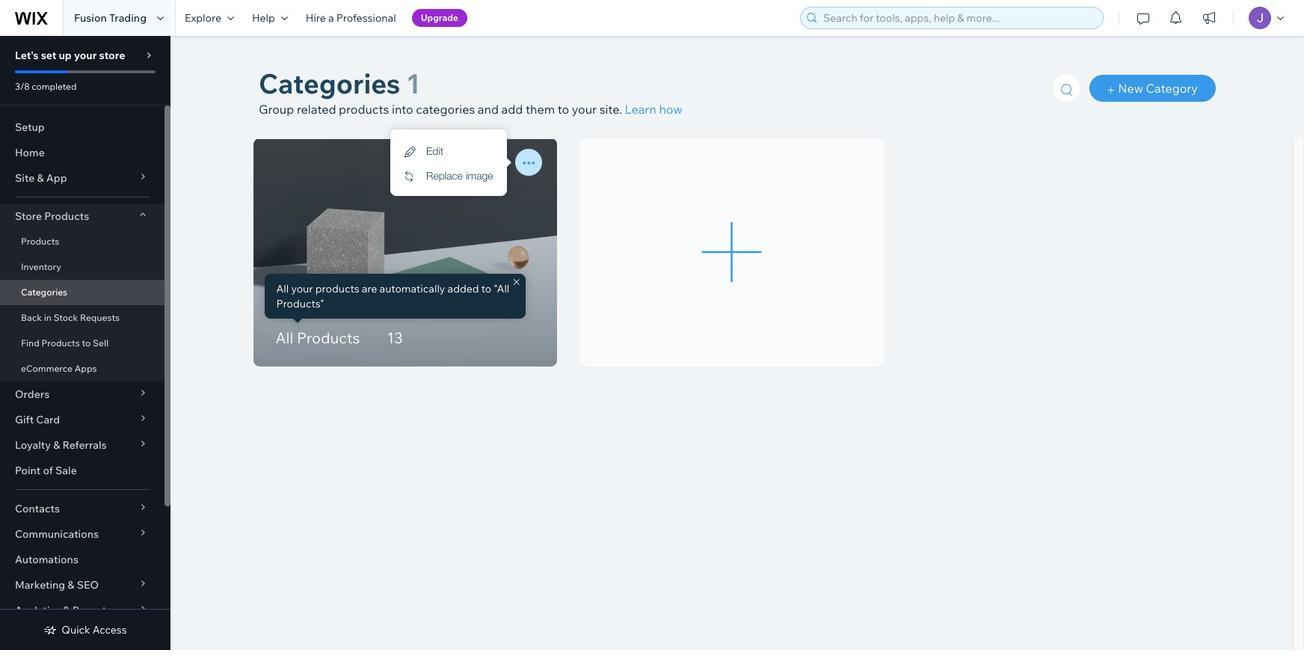 Task type: describe. For each thing, give the bounding box(es) containing it.
quick access button
[[44, 623, 127, 637]]

edit
[[426, 144, 444, 157]]

"all
[[494, 282, 510, 295]]

back in stock requests
[[21, 312, 120, 323]]

categories for categories 1
[[259, 67, 401, 100]]

new category
[[1119, 81, 1198, 96]]

products for find products to sell
[[41, 337, 80, 349]]

hire a professional link
[[297, 0, 405, 36]]

your inside all your products are automatically added to "all products"
[[291, 282, 313, 295]]

into
[[392, 102, 413, 117]]

your inside sidebar element
[[74, 49, 97, 62]]

learn
[[625, 102, 657, 117]]

products for all products
[[297, 328, 360, 347]]

1
[[407, 67, 420, 100]]

products for your
[[315, 282, 360, 295]]

automations link
[[0, 547, 165, 572]]

categories link
[[0, 280, 165, 305]]

all your products are automatically added to "all products"
[[276, 282, 510, 310]]

set
[[41, 49, 56, 62]]

new
[[1119, 81, 1144, 96]]

hire a professional
[[306, 11, 396, 25]]

ecommerce apps link
[[0, 356, 165, 382]]

products for related
[[339, 102, 389, 117]]

setup link
[[0, 114, 165, 140]]

replace image
[[426, 169, 493, 182]]

let's
[[15, 49, 39, 62]]

new category link
[[1090, 75, 1216, 102]]

back
[[21, 312, 42, 323]]

are
[[362, 282, 377, 295]]

back in stock requests link
[[0, 305, 165, 331]]

store products
[[15, 209, 89, 223]]

point of sale
[[15, 464, 77, 477]]

related
[[297, 102, 336, 117]]

group
[[259, 102, 294, 117]]

all for all products
[[276, 328, 294, 347]]

find products to sell
[[21, 337, 109, 349]]

categories 1
[[259, 67, 420, 100]]

explore
[[185, 11, 221, 25]]

and
[[478, 102, 499, 117]]

find
[[21, 337, 39, 349]]

upgrade button
[[412, 9, 467, 27]]

sell
[[93, 337, 109, 349]]

point
[[15, 464, 41, 477]]

sale
[[55, 464, 77, 477]]

replace image button
[[404, 167, 493, 182]]

13
[[387, 328, 403, 347]]

fusion trading
[[74, 11, 147, 25]]



Task type: vqa. For each thing, say whether or not it's contained in the screenshot.
completed
yes



Task type: locate. For each thing, give the bounding box(es) containing it.
your up products"
[[291, 282, 313, 295]]

categories
[[416, 102, 475, 117]]

products down products"
[[297, 328, 360, 347]]

products link
[[0, 229, 165, 254]]

edit link
[[404, 143, 493, 159]]

home link
[[0, 140, 165, 165]]

store
[[99, 49, 125, 62]]

requests
[[80, 312, 120, 323]]

of
[[43, 464, 53, 477]]

3/8
[[15, 81, 30, 92]]

automations
[[15, 553, 78, 566]]

0 vertical spatial products
[[339, 102, 389, 117]]

products down categories 1
[[339, 102, 389, 117]]

1 vertical spatial to
[[482, 282, 492, 295]]

2 horizontal spatial to
[[558, 102, 569, 117]]

help
[[252, 11, 275, 25]]

your left site.
[[572, 102, 597, 117]]

products for store products
[[44, 209, 89, 223]]

0 horizontal spatial categories
[[21, 287, 67, 298]]

0 vertical spatial all
[[276, 282, 289, 295]]

quick
[[62, 623, 90, 637]]

Search for tools, apps, help & more... field
[[819, 7, 1099, 28]]

store
[[15, 209, 42, 223]]

categories for categories
[[21, 287, 67, 298]]

site.
[[600, 102, 622, 117]]

3/8 completed
[[15, 81, 77, 92]]

0 vertical spatial categories
[[259, 67, 401, 100]]

2 vertical spatial to
[[82, 337, 91, 349]]

edit image
[[404, 144, 415, 158]]

ecommerce
[[21, 363, 73, 374]]

all products
[[276, 328, 360, 347]]

products inside dropdown button
[[44, 209, 89, 223]]

your right the up
[[74, 49, 97, 62]]

all down products"
[[276, 328, 294, 347]]

categories
[[259, 67, 401, 100], [21, 287, 67, 298]]

find products to sell link
[[0, 331, 165, 356]]

2 horizontal spatial your
[[572, 102, 597, 117]]

1 vertical spatial your
[[572, 102, 597, 117]]

your
[[74, 49, 97, 62], [572, 102, 597, 117], [291, 282, 313, 295]]

point of sale link
[[0, 458, 165, 483]]

1 horizontal spatial to
[[482, 282, 492, 295]]

how
[[659, 102, 683, 117]]

group related products into categories and add them to your site. learn how
[[259, 102, 683, 117]]

0 vertical spatial to
[[558, 102, 569, 117]]

image
[[466, 169, 493, 182]]

products
[[339, 102, 389, 117], [315, 282, 360, 295]]

products up products link
[[44, 209, 89, 223]]

2 vertical spatial your
[[291, 282, 313, 295]]

products"
[[276, 297, 324, 310]]

replace
[[426, 169, 463, 182]]

to inside all your products are automatically added to "all products"
[[482, 282, 492, 295]]

to left sell
[[82, 337, 91, 349]]

quick access
[[62, 623, 127, 637]]

ecommerce apps
[[21, 363, 97, 374]]

to
[[558, 102, 569, 117], [482, 282, 492, 295], [82, 337, 91, 349]]

learn how link
[[625, 102, 683, 117]]

upgrade
[[421, 12, 458, 23]]

stock
[[54, 312, 78, 323]]

to right them
[[558, 102, 569, 117]]

to left "all
[[482, 282, 492, 295]]

categories up related
[[259, 67, 401, 100]]

all
[[276, 282, 289, 295], [276, 328, 294, 347]]

1 vertical spatial products
[[315, 282, 360, 295]]

home
[[15, 146, 45, 159]]

inventory
[[21, 261, 61, 272]]

products left are
[[315, 282, 360, 295]]

trading
[[109, 11, 147, 25]]

products
[[44, 209, 89, 223], [21, 236, 59, 247], [297, 328, 360, 347], [41, 337, 80, 349]]

1 vertical spatial all
[[276, 328, 294, 347]]

0 horizontal spatial to
[[82, 337, 91, 349]]

1 horizontal spatial your
[[291, 282, 313, 295]]

up
[[59, 49, 72, 62]]

add
[[502, 102, 523, 117]]

to inside find products to sell link
[[82, 337, 91, 349]]

categories down inventory
[[21, 287, 67, 298]]

let's set up your store
[[15, 49, 125, 62]]

all for all your products are automatically added to "all products"
[[276, 282, 289, 295]]

sidebar element
[[0, 36, 171, 650]]

access
[[93, 623, 127, 637]]

help button
[[243, 0, 297, 36]]

1 horizontal spatial categories
[[259, 67, 401, 100]]

products up ecommerce apps
[[41, 337, 80, 349]]

all up products"
[[276, 282, 289, 295]]

in
[[44, 312, 52, 323]]

0 horizontal spatial your
[[74, 49, 97, 62]]

products inside all your products are automatically added to "all products"
[[315, 282, 360, 295]]

professional
[[336, 11, 396, 25]]

all inside all your products are automatically added to "all products"
[[276, 282, 289, 295]]

fusion
[[74, 11, 107, 25]]

0 vertical spatial your
[[74, 49, 97, 62]]

products up inventory
[[21, 236, 59, 247]]

category
[[1146, 81, 1198, 96]]

1 vertical spatial categories
[[21, 287, 67, 298]]

inventory link
[[0, 254, 165, 280]]

hire
[[306, 11, 326, 25]]

completed
[[32, 81, 77, 92]]

categories inside sidebar element
[[21, 287, 67, 298]]

store products button
[[0, 203, 165, 229]]

apps
[[75, 363, 97, 374]]

automatically
[[380, 282, 445, 295]]

setup
[[15, 120, 45, 134]]

added
[[448, 282, 479, 295]]

a
[[328, 11, 334, 25]]

them
[[526, 102, 555, 117]]



